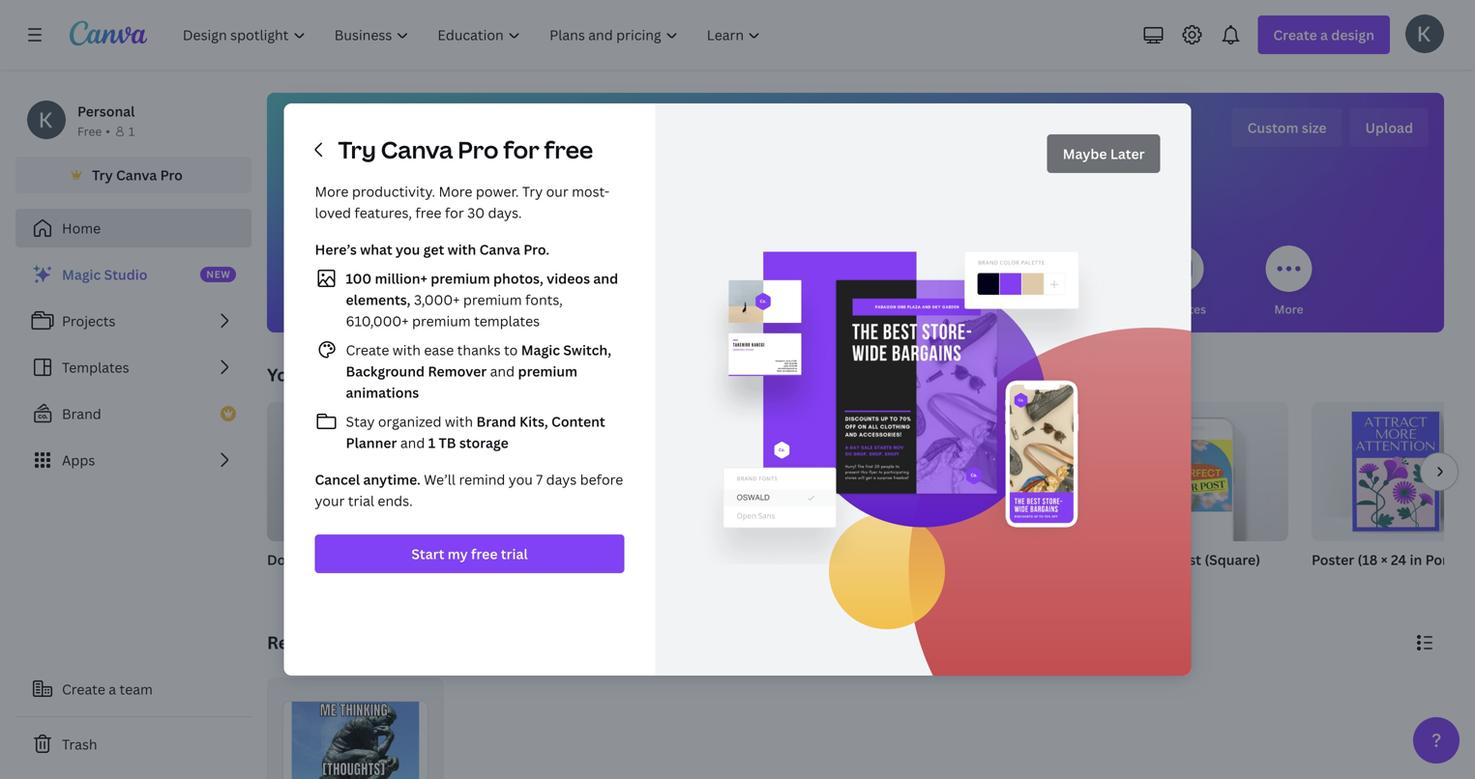 Task type: vqa. For each thing, say whether or not it's contained in the screenshot.
doc option
no



Task type: locate. For each thing, give the bounding box(es) containing it.
premium inside premium animations
[[518, 362, 578, 381]]

2 horizontal spatial try
[[522, 182, 543, 201]]

1 horizontal spatial to
[[504, 341, 518, 359]]

free right my
[[471, 545, 498, 563]]

1 horizontal spatial trial
[[501, 545, 528, 563]]

videos
[[945, 301, 983, 317]]

group for presentation (16:9)
[[685, 402, 871, 542]]

planner
[[346, 434, 397, 452]]

projects
[[62, 312, 116, 330]]

canva up home link
[[116, 166, 157, 184]]

4 group from the left
[[894, 402, 1080, 542]]

magic inside magic switch, background remover
[[521, 341, 560, 359]]

trial right my
[[501, 545, 528, 563]]

remover
[[428, 362, 487, 381]]

1 horizontal spatial canva
[[381, 134, 453, 165]]

you right for
[[422, 301, 443, 317]]

maybe later
[[1063, 145, 1145, 163]]

3,000+ premium fonts, 610,000+ premium templates
[[346, 291, 563, 330]]

tb
[[439, 434, 456, 452]]

1 horizontal spatial brand
[[476, 413, 516, 431]]

create up the you might want to try...
[[346, 341, 389, 359]]

free up here's what you get with canva pro.
[[415, 204, 442, 222]]

magic studio
[[62, 266, 147, 284]]

2 horizontal spatial free
[[544, 134, 593, 165]]

try canva pro
[[92, 166, 183, 184]]

instagram post (square)
[[1103, 551, 1261, 569]]

0 vertical spatial free
[[544, 134, 593, 165]]

we'll
[[424, 471, 456, 489]]

premium animations
[[346, 362, 578, 402]]

2 vertical spatial and
[[400, 434, 425, 452]]

(square)
[[1205, 551, 1261, 569]]

apps
[[62, 451, 95, 470]]

for left 30
[[445, 204, 464, 222]]

create a team
[[62, 681, 153, 699]]

3 group from the left
[[685, 402, 871, 542]]

days.
[[488, 204, 522, 222]]

trial down cancel anytime.
[[348, 492, 374, 510]]

instagram post (square) group
[[1103, 402, 1289, 594]]

social
[[820, 301, 854, 317]]

canva inside button
[[116, 166, 157, 184]]

try inside button
[[92, 166, 113, 184]]

0 vertical spatial for
[[503, 134, 539, 165]]

in
[[1410, 551, 1422, 569]]

premium down switch,
[[518, 362, 578, 381]]

brand
[[62, 405, 101, 423], [476, 413, 516, 431]]

1 vertical spatial create
[[62, 681, 105, 699]]

pro up power.
[[458, 134, 499, 165]]

1 horizontal spatial and
[[487, 362, 518, 381]]

a
[[109, 681, 116, 699]]

brand inside brand kits, content planner
[[476, 413, 516, 431]]

whiteboard group
[[476, 402, 662, 594]]

videos button
[[941, 232, 987, 333]]

1 horizontal spatial pro
[[458, 134, 499, 165]]

1 vertical spatial magic
[[521, 341, 560, 359]]

fonts,
[[525, 291, 563, 309]]

1 left tb
[[428, 434, 435, 452]]

you inside the we'll remind you 7 days before your trial ends.
[[509, 471, 533, 489]]

6 group from the left
[[1312, 402, 1475, 542]]

presentation (16:9) group
[[685, 402, 871, 594]]

and for and 1 tb storage
[[400, 434, 425, 452]]

brand for brand
[[62, 405, 101, 423]]

magic switch, background remover
[[346, 341, 611, 381]]

stay
[[346, 413, 375, 431]]

0 horizontal spatial create
[[62, 681, 105, 699]]

0 horizontal spatial pro
[[160, 166, 183, 184]]

videos
[[547, 269, 590, 288]]

with up the 'background'
[[393, 341, 421, 359]]

group
[[267, 402, 453, 542], [476, 402, 662, 542], [685, 402, 871, 542], [894, 402, 1080, 542], [1103, 402, 1289, 542], [1312, 402, 1475, 542]]

free
[[544, 134, 593, 165], [415, 204, 442, 222], [471, 545, 498, 563]]

magic left studio
[[62, 266, 101, 284]]

million+
[[375, 269, 427, 288]]

poster (18 × 24 in portrait) group
[[1312, 402, 1475, 594]]

0 horizontal spatial for
[[445, 204, 464, 222]]

templates link
[[15, 348, 252, 387]]

magic
[[62, 266, 101, 284], [521, 341, 560, 359]]

you left get
[[396, 240, 420, 259]]

5 group from the left
[[1103, 402, 1289, 542]]

premium inside '100 million+ premium photos, videos and elements,'
[[431, 269, 490, 288]]

1 horizontal spatial 1
[[428, 434, 435, 452]]

1 horizontal spatial try
[[338, 134, 376, 165]]

1 vertical spatial free
[[415, 204, 442, 222]]

brand inside brand link
[[62, 405, 101, 423]]

0 horizontal spatial free
[[415, 204, 442, 222]]

print products
[[1032, 301, 1113, 317]]

poster
[[1312, 551, 1354, 569]]

brand up apps on the bottom left of page
[[62, 405, 101, 423]]

1 vertical spatial and
[[487, 362, 518, 381]]

premium
[[431, 269, 490, 288], [463, 291, 522, 309], [412, 312, 471, 330], [518, 362, 578, 381]]

1 horizontal spatial more
[[439, 182, 473, 201]]

you inside button
[[422, 301, 443, 317]]

1 vertical spatial for
[[445, 204, 464, 222]]

design
[[853, 115, 952, 157]]

list containing 100 million+ premium photos, videos and elements,
[[315, 267, 624, 454]]

whiteboard
[[476, 551, 553, 569]]

with right get
[[448, 240, 476, 259]]

try left our
[[522, 182, 543, 201]]

premium up templates
[[463, 291, 522, 309]]

try down •
[[92, 166, 113, 184]]

0 horizontal spatial brand
[[62, 405, 101, 423]]

you
[[789, 115, 847, 157], [396, 240, 420, 259], [422, 301, 443, 317], [509, 471, 533, 489]]

0 vertical spatial trial
[[348, 492, 374, 510]]

brand kits, content planner
[[346, 413, 605, 452]]

create left a
[[62, 681, 105, 699]]

video group
[[894, 402, 1080, 594]]

0 horizontal spatial magic
[[62, 266, 101, 284]]

create inside button
[[62, 681, 105, 699]]

1 right •
[[129, 123, 135, 139]]

0 horizontal spatial list
[[15, 255, 252, 480]]

list
[[15, 255, 252, 480], [315, 267, 624, 454]]

2 group from the left
[[476, 402, 662, 542]]

None search field
[[565, 180, 1146, 219]]

most-
[[572, 182, 610, 201]]

later
[[1110, 145, 1145, 163]]

to inside list
[[504, 341, 518, 359]]

premium up the "3,000+"
[[431, 269, 490, 288]]

1 inside list
[[428, 434, 435, 452]]

trash link
[[15, 726, 252, 764]]

create
[[346, 341, 389, 359], [62, 681, 105, 699]]

canva up photos,
[[479, 240, 520, 259]]

0 horizontal spatial and
[[400, 434, 425, 452]]

poster (18 × 24 in portrait
[[1312, 551, 1475, 569]]

and right videos
[[593, 269, 618, 288]]

maybe
[[1063, 145, 1107, 163]]

pro for try canva pro
[[160, 166, 183, 184]]

try...
[[424, 363, 462, 387]]

magic for studio
[[62, 266, 101, 284]]

0 vertical spatial create
[[346, 341, 389, 359]]

free inside start my free trial button
[[471, 545, 498, 563]]

1 group from the left
[[267, 402, 453, 542]]

remind
[[459, 471, 505, 489]]

1 vertical spatial trial
[[501, 545, 528, 563]]

2 horizontal spatial and
[[593, 269, 618, 288]]

and down stay organized with
[[400, 434, 425, 452]]

to down templates
[[504, 341, 518, 359]]

0 horizontal spatial more
[[315, 182, 349, 201]]

docs
[[516, 301, 545, 317]]

and down thanks
[[487, 362, 518, 381]]

websites button
[[1155, 232, 1206, 333]]

3,000+
[[414, 291, 460, 309]]

100 million+ premium photos, videos and elements,
[[346, 269, 618, 309]]

free •
[[77, 123, 110, 139]]

0 vertical spatial and
[[593, 269, 618, 288]]

and for and
[[487, 362, 518, 381]]

might
[[303, 363, 352, 387]]

1 horizontal spatial free
[[471, 545, 498, 563]]

1 horizontal spatial magic
[[521, 341, 560, 359]]

1
[[129, 123, 135, 139], [428, 434, 435, 452]]

social media button
[[820, 232, 892, 333]]

what will you design today?
[[644, 115, 1067, 157]]

templates
[[474, 312, 540, 330]]

2 horizontal spatial more
[[1274, 301, 1304, 317]]

top level navigation element
[[170, 15, 777, 54]]

you left 7 on the bottom
[[509, 471, 533, 489]]

0 horizontal spatial try
[[92, 166, 113, 184]]

30
[[467, 204, 485, 222]]

0 vertical spatial to
[[504, 341, 518, 359]]

try for try canva pro for free
[[338, 134, 376, 165]]

brand up "storage"
[[476, 413, 516, 431]]

you right will
[[789, 115, 847, 157]]

pro
[[458, 134, 499, 165], [160, 166, 183, 184]]

0 horizontal spatial to
[[402, 363, 420, 387]]

pro inside button
[[160, 166, 183, 184]]

content
[[551, 413, 605, 431]]

canva up productivity.
[[381, 134, 453, 165]]

anytime.
[[363, 471, 421, 489]]

free
[[77, 123, 102, 139]]

start my free trial
[[411, 545, 528, 563]]

maybe later button
[[1047, 134, 1160, 173]]

1 horizontal spatial list
[[315, 267, 624, 454]]

free up our
[[544, 134, 593, 165]]

brand for brand kits, content planner
[[476, 413, 516, 431]]

presentation
[[685, 551, 770, 569]]

and
[[593, 269, 618, 288], [487, 362, 518, 381], [400, 434, 425, 452]]

0 vertical spatial magic
[[62, 266, 101, 284]]

try canva pro for free
[[338, 134, 593, 165]]

1 horizontal spatial create
[[346, 341, 389, 359]]

0 horizontal spatial trial
[[348, 492, 374, 510]]

1 horizontal spatial for
[[503, 134, 539, 165]]

610,000+
[[346, 312, 409, 330]]

0 horizontal spatial canva
[[116, 166, 157, 184]]

with up and 1 tb storage
[[445, 413, 473, 431]]

create inside list
[[346, 341, 389, 359]]

magic down "docs"
[[521, 341, 560, 359]]

more inside button
[[1274, 301, 1304, 317]]

video
[[894, 551, 932, 569]]

try up productivity.
[[338, 134, 376, 165]]

2 vertical spatial free
[[471, 545, 498, 563]]

2 vertical spatial with
[[445, 413, 473, 431]]

try for try canva pro
[[92, 166, 113, 184]]

for up power.
[[503, 134, 539, 165]]

projects link
[[15, 302, 252, 341]]

0 vertical spatial 1
[[129, 123, 135, 139]]

what
[[360, 240, 392, 259]]

for you
[[401, 301, 443, 317]]

try
[[338, 134, 376, 165], [92, 166, 113, 184], [522, 182, 543, 201]]

to left try...
[[402, 363, 420, 387]]

1 vertical spatial 1
[[428, 434, 435, 452]]

0 horizontal spatial 1
[[129, 123, 135, 139]]

pro up home link
[[160, 166, 183, 184]]

ease
[[424, 341, 454, 359]]



Task type: describe. For each thing, give the bounding box(es) containing it.
print
[[1032, 301, 1059, 317]]

docs button
[[507, 232, 554, 333]]

studio
[[104, 266, 147, 284]]

cancel anytime.
[[315, 471, 421, 489]]

(18
[[1358, 551, 1378, 569]]

try inside more productivity. more power. try our most- loved features, free for 30 days.
[[522, 182, 543, 201]]

productivity.
[[352, 182, 435, 201]]

group for doc
[[267, 402, 453, 542]]

storage
[[459, 434, 509, 452]]

canva for try canva pro
[[116, 166, 157, 184]]

start
[[411, 545, 444, 563]]

100
[[346, 269, 372, 288]]

home
[[62, 219, 101, 237]]

we'll remind you 7 days before your trial ends.
[[315, 471, 623, 510]]

want
[[356, 363, 398, 387]]

whiteboards button
[[603, 232, 675, 333]]

animations
[[346, 384, 419, 402]]

and 1 tb storage
[[397, 434, 509, 452]]

websites
[[1155, 301, 1206, 317]]

free inside more productivity. more power. try our most- loved features, free for 30 days.
[[415, 204, 442, 222]]

features,
[[354, 204, 412, 222]]

trash
[[62, 736, 97, 754]]

stay organized with
[[346, 413, 476, 431]]

trial inside the we'll remind you 7 days before your trial ends.
[[348, 492, 374, 510]]

background
[[346, 362, 425, 381]]

create for create with ease thanks to
[[346, 341, 389, 359]]

create for create a team
[[62, 681, 105, 699]]

before
[[580, 471, 623, 489]]

•
[[106, 123, 110, 139]]

presentations
[[708, 301, 786, 317]]

power.
[[476, 182, 519, 201]]

premium down the "3,000+"
[[412, 312, 471, 330]]

start my free trial button
[[315, 535, 624, 574]]

1 vertical spatial to
[[402, 363, 420, 387]]

pro for try canva pro for free
[[458, 134, 499, 165]]

presentation (16:9)
[[685, 551, 810, 569]]

organized
[[378, 413, 442, 431]]

more for more
[[1274, 301, 1304, 317]]

print products button
[[1032, 232, 1113, 333]]

media
[[857, 301, 892, 317]]

post
[[1172, 551, 1201, 569]]

social media
[[820, 301, 892, 317]]

thanks
[[457, 341, 501, 359]]

for inside more productivity. more power. try our most- loved features, free for 30 days.
[[445, 204, 464, 222]]

and inside '100 million+ premium photos, videos and elements,'
[[593, 269, 618, 288]]

group for instagram post (square)
[[1103, 402, 1289, 542]]

my
[[448, 545, 468, 563]]

24
[[1391, 551, 1407, 569]]

our
[[546, 182, 568, 201]]

photos,
[[493, 269, 543, 288]]

will
[[733, 115, 782, 157]]

group for video
[[894, 402, 1080, 542]]

get
[[423, 240, 444, 259]]

more for more productivity. more power. try our most- loved features, free for 30 days.
[[315, 182, 349, 201]]

elements,
[[346, 291, 411, 309]]

you
[[267, 363, 299, 387]]

switch,
[[563, 341, 611, 359]]

today?
[[958, 115, 1067, 157]]

designs
[[331, 631, 395, 655]]

doc group
[[267, 402, 453, 594]]

days
[[546, 471, 577, 489]]

team
[[119, 681, 153, 699]]

apps link
[[15, 441, 252, 480]]

magic for switch,
[[521, 341, 560, 359]]

what
[[644, 115, 727, 157]]

more button
[[1266, 232, 1312, 333]]

here's what you get with canva pro.
[[315, 240, 549, 259]]

for you button
[[399, 232, 445, 333]]

ends.
[[378, 492, 413, 510]]

canva for try canva pro for free
[[381, 134, 453, 165]]

recent
[[267, 631, 327, 655]]

loved
[[315, 204, 351, 222]]

products
[[1062, 301, 1113, 317]]

your
[[315, 492, 345, 510]]

1 vertical spatial with
[[393, 341, 421, 359]]

×
[[1381, 551, 1388, 569]]

you for remind
[[509, 471, 533, 489]]

more productivity. more power. try our most- loved features, free for 30 days.
[[315, 182, 610, 222]]

create a team button
[[15, 670, 252, 709]]

list containing magic studio
[[15, 255, 252, 480]]

doc
[[267, 551, 293, 569]]

you for what
[[396, 240, 420, 259]]

templates
[[62, 358, 129, 377]]

7
[[536, 471, 543, 489]]

whiteboards
[[603, 301, 675, 317]]

you might want to try...
[[267, 363, 462, 387]]

0 vertical spatial with
[[448, 240, 476, 259]]

try canva pro button
[[15, 157, 252, 193]]

trial inside button
[[501, 545, 528, 563]]

group for whiteboard
[[476, 402, 662, 542]]

kits,
[[519, 413, 548, 431]]

2 horizontal spatial canva
[[479, 240, 520, 259]]

you for will
[[789, 115, 847, 157]]

cancel
[[315, 471, 360, 489]]

presentations button
[[708, 232, 786, 333]]



